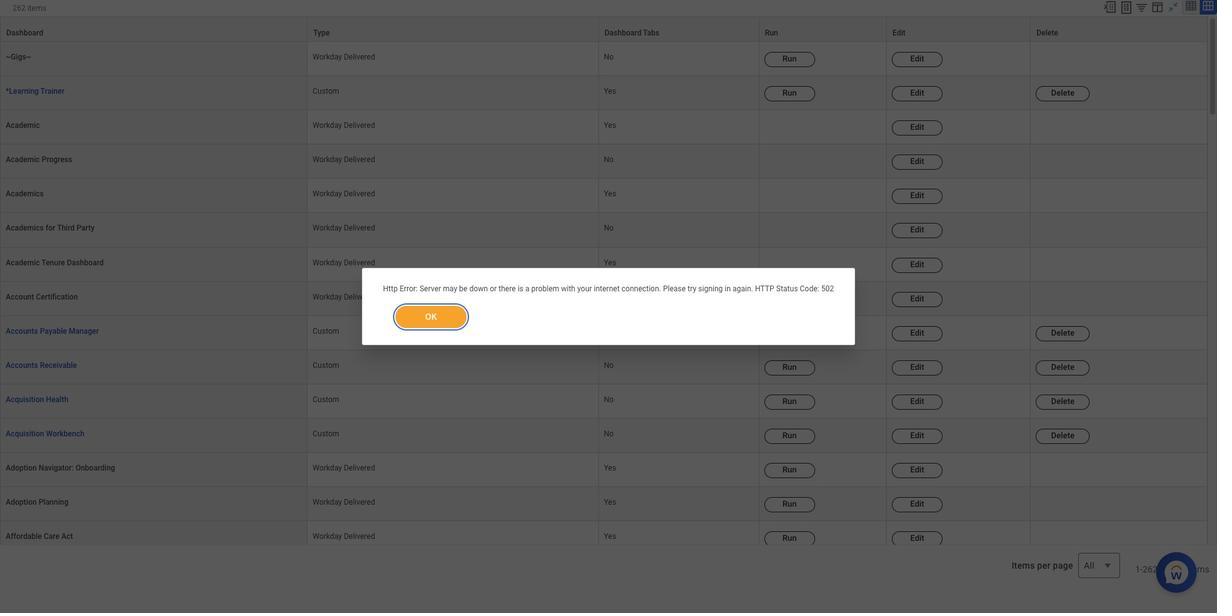 Task type: vqa. For each thing, say whether or not it's contained in the screenshot.
Academics for Third Party "element"
yes



Task type: describe. For each thing, give the bounding box(es) containing it.
http
[[383, 285, 398, 293]]

your
[[577, 285, 592, 293]]

workbench
[[46, 430, 84, 439]]

6 edit button from the top
[[892, 223, 943, 239]]

1-
[[1135, 565, 1143, 575]]

in
[[725, 285, 731, 293]]

accounts receivable link
[[6, 359, 77, 370]]

2 delivered from the top
[[344, 121, 375, 130]]

payable
[[40, 327, 67, 336]]

262 items
[[13, 4, 46, 13]]

workday assistant region
[[1156, 548, 1202, 593]]

be
[[459, 285, 467, 293]]

delivered for academic tenure dashboard
[[344, 258, 375, 267]]

row containing edit
[[0, 316, 1208, 350]]

academic element
[[6, 119, 40, 130]]

account certification
[[6, 293, 78, 301]]

delivered for adoption navigator: onboarding
[[344, 464, 375, 473]]

academic for academic tenure dashboard
[[6, 258, 40, 267]]

11 edit button from the top
[[892, 395, 943, 410]]

delivered for ~gigs~
[[344, 53, 375, 62]]

12 edit button from the top
[[892, 429, 943, 444]]

2 delete button from the top
[[1036, 326, 1090, 341]]

type button
[[308, 17, 598, 41]]

4 run button from the top
[[764, 395, 815, 410]]

2 workday from the top
[[313, 121, 342, 130]]

delete for delete popup button
[[1037, 29, 1058, 37]]

8 edit button from the top
[[892, 292, 943, 307]]

1 edit row from the top
[[0, 110, 1208, 145]]

workday for academic tenure dashboard
[[313, 258, 342, 267]]

4 delete button from the top
[[1036, 395, 1090, 410]]

row containing dashboard
[[0, 17, 1208, 42]]

delete for delete button associated with acquisition workbench
[[1051, 431, 1075, 441]]

items inside status
[[1187, 565, 1209, 575]]

receivable
[[40, 361, 77, 370]]

ok button
[[396, 306, 467, 328]]

delivered for academics
[[344, 190, 375, 199]]

affordable
[[6, 533, 42, 541]]

delete button
[[1031, 17, 1207, 41]]

adoption planning element
[[6, 496, 68, 507]]

academic tenure dashboard
[[6, 258, 104, 267]]

no for 6th edit button from the bottom
[[604, 361, 614, 370]]

status
[[776, 285, 798, 293]]

connection.
[[622, 285, 661, 293]]

run button
[[759, 17, 886, 41]]

6 row from the top
[[0, 385, 1208, 419]]

tabs
[[643, 29, 659, 37]]

dashboard tabs button
[[599, 17, 759, 41]]

yes for academics
[[604, 190, 616, 199]]

workday delivered for academic tenure dashboard
[[313, 258, 375, 267]]

accounts receivable
[[6, 361, 77, 370]]

server
[[420, 285, 441, 293]]

5 row from the top
[[0, 350, 1208, 385]]

5 edit row from the top
[[0, 248, 1208, 282]]

export to worksheets image
[[1119, 0, 1134, 15]]

http
[[755, 285, 774, 293]]

acquisition health link
[[6, 393, 68, 404]]

2 row from the top
[[0, 42, 1208, 76]]

custom for acquisition workbench
[[313, 430, 339, 439]]

ok region
[[383, 296, 834, 330]]

5 edit button from the top
[[892, 189, 943, 204]]

there
[[499, 285, 516, 293]]

delete for delete button related to accounts receivable
[[1051, 362, 1075, 372]]

accounts for accounts payable manager
[[6, 327, 38, 336]]

15 edit button from the top
[[892, 532, 943, 547]]

custom for accounts receivable
[[313, 361, 339, 370]]

affordable care act element
[[6, 530, 73, 541]]

adoption for adoption navigator: onboarding
[[6, 464, 37, 473]]

error:
[[400, 285, 418, 293]]

problem
[[531, 285, 559, 293]]

*learning
[[6, 87, 39, 96]]

delivered for academics for third party
[[344, 224, 375, 233]]

expand table image
[[1202, 0, 1215, 12]]

workday for academic progress
[[313, 156, 342, 164]]

account
[[6, 293, 34, 301]]

6 edit row from the top
[[0, 282, 1208, 316]]

party
[[77, 224, 95, 233]]

7 run button from the top
[[764, 498, 815, 513]]

type
[[313, 29, 330, 37]]

academic for academic progress
[[6, 156, 40, 164]]

items per page
[[1012, 561, 1073, 571]]

http error: server may be down or there is a problem with your internet connection. please try signing in again. http status code: 502
[[383, 285, 834, 293]]

10 edit button from the top
[[892, 361, 943, 376]]

custom for acquisition health
[[313, 395, 339, 404]]

acquisition workbench
[[6, 430, 84, 439]]

no for 4th edit button
[[604, 156, 614, 164]]

custom for accounts payable manager
[[313, 327, 339, 336]]

onboarding
[[76, 464, 115, 473]]

third
[[57, 224, 75, 233]]

adoption navigator: onboarding
[[6, 464, 115, 473]]

or
[[490, 285, 497, 293]]

2 run button from the top
[[764, 86, 815, 102]]

1-262 of 262 items status
[[1135, 564, 1209, 576]]

7 edit button from the top
[[892, 258, 943, 273]]

academics for academics for third party
[[6, 224, 44, 233]]

affordable care act
[[6, 533, 73, 541]]

workday delivered for academics for third party
[[313, 224, 375, 233]]

1 yes from the top
[[604, 87, 616, 96]]

edit inside popup button
[[893, 29, 906, 37]]

1 edit button from the top
[[892, 52, 943, 67]]

yes for affordable care act
[[604, 533, 616, 541]]

yes for adoption navigator: onboarding
[[604, 464, 616, 473]]

care
[[44, 533, 59, 541]]

workday for academics
[[313, 190, 342, 199]]

adoption navigator: onboarding element
[[6, 461, 115, 473]]

may
[[443, 285, 457, 293]]

delete for fourth delete button from the bottom
[[1051, 328, 1075, 338]]

workday delivered for affordable care act
[[313, 533, 375, 541]]

4 edit row from the top
[[0, 213, 1208, 248]]

accounts for accounts receivable
[[6, 361, 38, 370]]

table image
[[1185, 0, 1197, 12]]

0 horizontal spatial 262
[[13, 4, 25, 13]]

please
[[663, 285, 686, 293]]

delete button for *learning trainer
[[1036, 86, 1090, 102]]

shrink image
[[1166, 0, 1180, 14]]

2 workday delivered from the top
[[313, 121, 375, 130]]

4 edit button from the top
[[892, 155, 943, 170]]

try
[[688, 285, 696, 293]]



Task type: locate. For each thing, give the bounding box(es) containing it.
again.
[[733, 285, 753, 293]]

1 vertical spatial items
[[1187, 565, 1209, 575]]

9 edit button from the top
[[892, 326, 943, 341]]

0 vertical spatial items
[[27, 4, 46, 13]]

2 vertical spatial academic
[[6, 258, 40, 267]]

1 run button from the top
[[764, 52, 815, 67]]

262
[[13, 4, 25, 13], [1143, 565, 1158, 575], [1170, 565, 1185, 575]]

yes for adoption planning
[[604, 498, 616, 507]]

per
[[1037, 561, 1051, 571]]

5 workday from the top
[[313, 224, 342, 233]]

3 yes from the top
[[604, 190, 616, 199]]

5 no from the top
[[604, 395, 614, 404]]

2 horizontal spatial 262
[[1170, 565, 1185, 575]]

for
[[46, 224, 55, 233]]

ok
[[425, 312, 437, 322]]

accounts payable manager link
[[6, 324, 99, 336]]

1 acquisition from the top
[[6, 395, 44, 404]]

academics for third party element
[[6, 222, 95, 233]]

5 run button from the top
[[764, 429, 815, 444]]

workday delivered for account certification
[[313, 293, 375, 301]]

6 delivered from the top
[[344, 258, 375, 267]]

academic inside academic tenure dashboard element
[[6, 258, 40, 267]]

accounts payable manager
[[6, 327, 99, 336]]

edit
[[893, 29, 906, 37], [910, 54, 924, 63], [910, 88, 924, 98], [910, 122, 924, 132], [910, 157, 924, 166], [910, 191, 924, 201], [910, 225, 924, 235], [910, 260, 924, 269], [910, 294, 924, 303], [910, 328, 924, 338], [910, 362, 924, 372], [910, 397, 924, 406], [910, 431, 924, 441], [910, 465, 924, 475], [910, 500, 924, 509], [910, 534, 924, 543]]

2 edit row from the top
[[0, 145, 1208, 179]]

4 yes from the top
[[604, 258, 616, 267]]

no for sixth edit button
[[604, 224, 614, 233]]

4 no from the top
[[604, 361, 614, 370]]

acquisition left health
[[6, 395, 44, 404]]

delivered for adoption planning
[[344, 498, 375, 507]]

export to excel image
[[1103, 0, 1117, 14]]

signing
[[698, 285, 723, 293]]

1 custom from the top
[[313, 87, 339, 96]]

4 custom from the top
[[313, 395, 339, 404]]

1 academic from the top
[[6, 121, 40, 130]]

academic up academics element
[[6, 156, 40, 164]]

10 row from the top
[[0, 522, 1208, 556]]

act
[[61, 533, 73, 541]]

9 delivered from the top
[[344, 498, 375, 507]]

no for 12th edit button from the top
[[604, 430, 614, 439]]

academic left tenure
[[6, 258, 40, 267]]

delivered for affordable care act
[[344, 533, 375, 541]]

custom for *learning trainer
[[313, 87, 339, 96]]

4 row from the top
[[0, 316, 1208, 350]]

10 workday delivered from the top
[[313, 533, 375, 541]]

academics for academics element
[[6, 190, 44, 199]]

14 edit button from the top
[[892, 498, 943, 513]]

1 horizontal spatial items
[[1187, 565, 1209, 575]]

1 accounts from the top
[[6, 327, 38, 336]]

0 vertical spatial academic
[[6, 121, 40, 130]]

8 workday delivered from the top
[[313, 464, 375, 473]]

yes for academic tenure dashboard
[[604, 258, 616, 267]]

2 acquisition from the top
[[6, 430, 44, 439]]

adoption left planning
[[6, 498, 37, 507]]

3 workday from the top
[[313, 156, 342, 164]]

dashboard up ~gigs~ element
[[6, 29, 43, 37]]

*learning trainer
[[6, 87, 64, 96]]

~gigs~ element
[[6, 50, 31, 62]]

workday delivered for academic progress
[[313, 156, 375, 164]]

academics element
[[6, 187, 44, 199]]

adoption left navigator:
[[6, 464, 37, 473]]

items right of
[[1187, 565, 1209, 575]]

9 row from the top
[[0, 488, 1208, 522]]

0 vertical spatial academics
[[6, 190, 44, 199]]

3 no from the top
[[604, 224, 614, 233]]

dashboard left tabs
[[605, 29, 641, 37]]

academic inside academic progress element
[[6, 156, 40, 164]]

academic down *learning
[[6, 121, 40, 130]]

3 row from the top
[[0, 76, 1208, 110]]

1 workday delivered from the top
[[313, 53, 375, 62]]

workday delivered for academics
[[313, 190, 375, 199]]

trainer
[[40, 87, 64, 96]]

0 horizontal spatial dashboard
[[6, 29, 43, 37]]

1 vertical spatial accounts
[[6, 361, 38, 370]]

workday
[[313, 53, 342, 62], [313, 121, 342, 130], [313, 156, 342, 164], [313, 190, 342, 199], [313, 224, 342, 233], [313, 258, 342, 267], [313, 293, 342, 301], [313, 464, 342, 473], [313, 498, 342, 507], [313, 533, 342, 541]]

3 custom from the top
[[313, 361, 339, 370]]

*learning trainer link
[[6, 84, 64, 96]]

a
[[525, 285, 529, 293]]

5 workday delivered from the top
[[313, 224, 375, 233]]

workday delivered for adoption navigator: onboarding
[[313, 464, 375, 473]]

down
[[469, 285, 488, 293]]

academics left the for
[[6, 224, 44, 233]]

toolbar
[[1097, 0, 1217, 17]]

502
[[821, 285, 834, 293]]

1 delivered from the top
[[344, 53, 375, 62]]

1-262 of 262 items
[[1135, 565, 1209, 575]]

0 horizontal spatial items
[[27, 4, 46, 13]]

dashboard right tenure
[[67, 258, 104, 267]]

accounts
[[6, 327, 38, 336], [6, 361, 38, 370]]

workday for ~gigs~
[[313, 53, 342, 62]]

6 workday delivered from the top
[[313, 258, 375, 267]]

page
[[1053, 561, 1073, 571]]

acquisition down acquisition health
[[6, 430, 44, 439]]

acquisition for acquisition health
[[6, 395, 44, 404]]

of
[[1160, 565, 1168, 575]]

adoption for adoption planning
[[6, 498, 37, 507]]

1 vertical spatial academic
[[6, 156, 40, 164]]

ok dialog
[[362, 268, 855, 345]]

3 workday delivered from the top
[[313, 156, 375, 164]]

delivered
[[344, 53, 375, 62], [344, 121, 375, 130], [344, 156, 375, 164], [344, 190, 375, 199], [344, 224, 375, 233], [344, 258, 375, 267], [344, 293, 375, 301], [344, 464, 375, 473], [344, 498, 375, 507], [344, 533, 375, 541]]

262 up ~gigs~ element
[[13, 4, 25, 13]]

workday for adoption planning
[[313, 498, 342, 507]]

planning
[[39, 498, 68, 507]]

row
[[0, 17, 1208, 42], [0, 42, 1208, 76], [0, 76, 1208, 110], [0, 316, 1208, 350], [0, 350, 1208, 385], [0, 385, 1208, 419], [0, 419, 1208, 453], [0, 453, 1208, 488], [0, 488, 1208, 522], [0, 522, 1208, 556]]

8 yes from the top
[[604, 533, 616, 541]]

health
[[46, 395, 68, 404]]

3 run button from the top
[[764, 361, 815, 376]]

edit button
[[887, 17, 1030, 41]]

10 delivered from the top
[[344, 533, 375, 541]]

~gigs~
[[6, 53, 31, 62]]

10 workday from the top
[[313, 533, 342, 541]]

262 left of
[[1143, 565, 1158, 575]]

1 delete button from the top
[[1036, 86, 1090, 102]]

8 workday from the top
[[313, 464, 342, 473]]

0 vertical spatial acquisition
[[6, 395, 44, 404]]

internet
[[594, 285, 620, 293]]

1 vertical spatial academics
[[6, 224, 44, 233]]

3 edit row from the top
[[0, 179, 1208, 213]]

1 vertical spatial acquisition
[[6, 430, 44, 439]]

2 adoption from the top
[[6, 498, 37, 507]]

2 yes from the top
[[604, 121, 616, 130]]

manager
[[69, 327, 99, 336]]

dashboard
[[6, 29, 43, 37], [605, 29, 641, 37], [67, 258, 104, 267]]

2 accounts from the top
[[6, 361, 38, 370]]

items per page element
[[1010, 546, 1120, 586]]

1 horizontal spatial dashboard
[[67, 258, 104, 267]]

2 edit button from the top
[[892, 86, 943, 102]]

dashboard for dashboard
[[6, 29, 43, 37]]

academics for third party
[[6, 224, 95, 233]]

adoption planning
[[6, 498, 68, 507]]

5 delivered from the top
[[344, 224, 375, 233]]

is
[[518, 285, 523, 293]]

items
[[1012, 561, 1035, 571]]

7 workday from the top
[[313, 293, 342, 301]]

1 row from the top
[[0, 17, 1208, 42]]

dashboard tabs
[[605, 29, 659, 37]]

6 workday from the top
[[313, 258, 342, 267]]

acquisition
[[6, 395, 44, 404], [6, 430, 44, 439]]

7 workday delivered from the top
[[313, 293, 375, 301]]

edit row
[[0, 110, 1208, 145], [0, 145, 1208, 179], [0, 179, 1208, 213], [0, 213, 1208, 248], [0, 248, 1208, 282], [0, 282, 1208, 316]]

delete for fourth delete button from the top of the page
[[1051, 397, 1075, 406]]

delivered for academic progress
[[344, 156, 375, 164]]

9 workday delivered from the top
[[313, 498, 375, 507]]

progress
[[42, 156, 72, 164]]

tenure
[[41, 258, 65, 267]]

adoption
[[6, 464, 37, 473], [6, 498, 37, 507]]

workday delivered
[[313, 53, 375, 62], [313, 121, 375, 130], [313, 156, 375, 164], [313, 190, 375, 199], [313, 224, 375, 233], [313, 258, 375, 267], [313, 293, 375, 301], [313, 464, 375, 473], [313, 498, 375, 507], [313, 533, 375, 541]]

5 custom from the top
[[313, 430, 339, 439]]

dashboard button
[[1, 17, 307, 41]]

code:
[[800, 285, 819, 293]]

2 academics from the top
[[6, 224, 44, 233]]

click to view/edit grid preferences image
[[1151, 0, 1164, 14]]

academic progress
[[6, 156, 72, 164]]

262 right of
[[1170, 565, 1185, 575]]

1 horizontal spatial 262
[[1143, 565, 1158, 575]]

cell
[[1031, 42, 1208, 76], [759, 110, 887, 145], [1031, 110, 1208, 145], [759, 145, 887, 179], [1031, 145, 1208, 179], [759, 179, 887, 213], [1031, 179, 1208, 213], [759, 213, 887, 248], [1031, 213, 1208, 248], [759, 248, 887, 282], [1031, 248, 1208, 282], [759, 282, 887, 316], [1031, 282, 1208, 316], [599, 316, 759, 350], [1031, 453, 1208, 488], [1031, 488, 1208, 522], [1031, 522, 1208, 556]]

9 workday from the top
[[313, 498, 342, 507]]

1 no from the top
[[604, 53, 614, 62]]

items
[[27, 4, 46, 13], [1187, 565, 1209, 575]]

run button
[[764, 52, 815, 67], [764, 86, 815, 102], [764, 361, 815, 376], [764, 395, 815, 410], [764, 429, 815, 444], [764, 463, 815, 479], [764, 498, 815, 513], [764, 532, 815, 547]]

edit button
[[892, 52, 943, 67], [892, 86, 943, 102], [892, 121, 943, 136], [892, 155, 943, 170], [892, 189, 943, 204], [892, 223, 943, 239], [892, 258, 943, 273], [892, 292, 943, 307], [892, 326, 943, 341], [892, 361, 943, 376], [892, 395, 943, 410], [892, 429, 943, 444], [892, 463, 943, 479], [892, 498, 943, 513], [892, 532, 943, 547]]

academic tenure dashboard element
[[6, 256, 104, 267]]

workday delivered for ~gigs~
[[313, 53, 375, 62]]

acquisition for acquisition workbench
[[6, 430, 44, 439]]

8 delivered from the top
[[344, 464, 375, 473]]

yes
[[604, 87, 616, 96], [604, 121, 616, 130], [604, 190, 616, 199], [604, 258, 616, 267], [604, 293, 616, 301], [604, 464, 616, 473], [604, 498, 616, 507], [604, 533, 616, 541]]

certification
[[36, 293, 78, 301]]

navigator:
[[39, 464, 74, 473]]

1 vertical spatial adoption
[[6, 498, 37, 507]]

workday for academics for third party
[[313, 224, 342, 233]]

1 adoption from the top
[[6, 464, 37, 473]]

4 workday from the top
[[313, 190, 342, 199]]

7 row from the top
[[0, 419, 1208, 453]]

1 academics from the top
[[6, 190, 44, 199]]

5 delete button from the top
[[1036, 429, 1090, 444]]

workday for adoption navigator: onboarding
[[313, 464, 342, 473]]

3 academic from the top
[[6, 258, 40, 267]]

run inside popup button
[[765, 29, 778, 37]]

1 workday from the top
[[313, 53, 342, 62]]

items up ~gigs~ element
[[27, 4, 46, 13]]

2 horizontal spatial dashboard
[[605, 29, 641, 37]]

3 edit button from the top
[[892, 121, 943, 136]]

academics down academic progress on the top of page
[[6, 190, 44, 199]]

academics inside the academics for third party element
[[6, 224, 44, 233]]

academic progress element
[[6, 153, 72, 164]]

accounts up the acquisition health link
[[6, 361, 38, 370]]

dashboard for dashboard tabs
[[605, 29, 641, 37]]

run
[[765, 29, 778, 37], [782, 54, 797, 63], [782, 88, 797, 98], [782, 362, 797, 372], [782, 397, 797, 406], [782, 431, 797, 441], [782, 465, 797, 475], [782, 500, 797, 509], [782, 534, 797, 543]]

workday delivered for adoption planning
[[313, 498, 375, 507]]

3 delivered from the top
[[344, 156, 375, 164]]

4 delivered from the top
[[344, 190, 375, 199]]

select to filter grid data image
[[1135, 1, 1149, 14]]

delete button for acquisition workbench
[[1036, 429, 1090, 444]]

delete button for accounts receivable
[[1036, 361, 1090, 376]]

3 delete button from the top
[[1036, 361, 1090, 376]]

8 row from the top
[[0, 453, 1208, 488]]

delivered for account certification
[[344, 293, 375, 301]]

academic for academic "element"
[[6, 121, 40, 130]]

with
[[561, 285, 575, 293]]

0 vertical spatial adoption
[[6, 464, 37, 473]]

accounts left payable
[[6, 327, 38, 336]]

account certification element
[[6, 290, 78, 301]]

acquisition workbench link
[[6, 427, 84, 439]]

6 run button from the top
[[764, 463, 815, 479]]

7 yes from the top
[[604, 498, 616, 507]]

acquisition inside acquisition workbench link
[[6, 430, 44, 439]]

5 yes from the top
[[604, 293, 616, 301]]

0 vertical spatial accounts
[[6, 327, 38, 336]]

workday for account certification
[[313, 293, 342, 301]]

no
[[604, 53, 614, 62], [604, 156, 614, 164], [604, 224, 614, 233], [604, 361, 614, 370], [604, 395, 614, 404], [604, 430, 614, 439]]

delete button
[[1036, 86, 1090, 102], [1036, 326, 1090, 341], [1036, 361, 1090, 376], [1036, 395, 1090, 410], [1036, 429, 1090, 444]]

4 workday delivered from the top
[[313, 190, 375, 199]]

delete
[[1037, 29, 1058, 37], [1051, 88, 1075, 98], [1051, 328, 1075, 338], [1051, 362, 1075, 372], [1051, 397, 1075, 406], [1051, 431, 1075, 441]]

workday for affordable care act
[[313, 533, 342, 541]]

delete inside popup button
[[1037, 29, 1058, 37]]

6 no from the top
[[604, 430, 614, 439]]

2 custom from the top
[[313, 327, 339, 336]]

custom
[[313, 87, 339, 96], [313, 327, 339, 336], [313, 361, 339, 370], [313, 395, 339, 404], [313, 430, 339, 439]]

delete for *learning trainer's delete button
[[1051, 88, 1075, 98]]

yes for account certification
[[604, 293, 616, 301]]

acquisition health
[[6, 395, 68, 404]]

8 run button from the top
[[764, 532, 815, 547]]

13 edit button from the top
[[892, 463, 943, 479]]

2 academic from the top
[[6, 156, 40, 164]]



